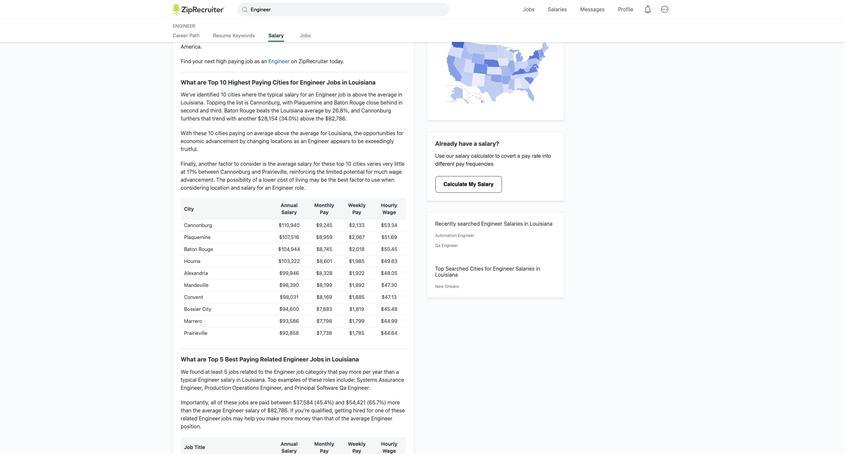 Task type: describe. For each thing, give the bounding box(es) containing it.
finally, another factor to consider is the average salary for these top 10 cities varies very little at 17% between cannonburg and prairieville, reinforcing the limited potential for much wage advancement. the possibility of a lower cost of living may be the best factor to use when considering location and salary for an engineer role.
[[181, 161, 405, 191]]

of right all
[[218, 400, 222, 406]]

main element
[[173, 0, 673, 19]]

an inside with these 10 cities paying on average above the average for louisiana, the opportunities for economic advancement by changing locations as an engineer appears to be exceedingly fruitful.
[[301, 138, 307, 144]]

you're
[[295, 408, 310, 414]]

of down paid
[[261, 408, 266, 414]]

to inside use our salary calculator to covert a pay rate into different pay frequencies
[[496, 153, 500, 159]]

little
[[395, 161, 405, 167]]

the down importantly,
[[193, 408, 201, 414]]

by inside with these 10 cities paying on average above the average for louisiana, the opportunities for economic advancement by changing locations as an engineer appears to be exceedingly fruitful.
[[240, 138, 246, 144]]

and inside we found at least 5 jobs related to the engineer job category that pay more per year than a typical engineer salary in louisiana. top examples of these roles include: systems assurance engineer, production operations engineer, and principal software qa engineer.
[[284, 385, 293, 391]]

$2,018
[[349, 246, 365, 252]]

salary inside importantly, all of these jobs are paid between $37,584 (45.4%) and $54,421 (65.7%) more than the average engineer salary of $82,786. if you're qualified, getting hired for one of these related engineer jobs may help you make more money than that of the average engineer position.
[[245, 408, 260, 414]]

typical inside we've identified 10 cities where the typical salary for an engineer job is above the average in louisiana. topping the list is cannonburg, with plaquemine and baton rouge close behind in second and third. baton rouge beats the louisiana average by 26.8%, and cannonburg furthers that trend with another $28,154 (34.0%) above the $82,786.
[[267, 92, 283, 98]]

searched
[[446, 266, 469, 272]]

as inside with these 10 cities paying on average above the average for louisiana, the opportunities for economic advancement by changing locations as an engineer appears to be exceedingly fruitful.
[[294, 138, 299, 144]]

when
[[382, 177, 395, 183]]

cannonburg,
[[250, 100, 281, 106]]

1 vertical spatial above
[[300, 116, 315, 122]]

of down getting
[[335, 416, 340, 422]]

for inside to estimate the most accurate annual salary range for engineer jobs, ziprecruiter continuously scans its database of millions of active jobs published locally throughout america.
[[304, 28, 310, 34]]

the right (34.0%)
[[316, 116, 324, 122]]

$82,786. inside we've identified 10 cities where the typical salary for an engineer job is above the average in louisiana. topping the list is cannonburg, with plaquemine and baton rouge close behind in second and third. baton rouge beats the louisiana average by 26.8%, and cannonburg furthers that trend with another $28,154 (34.0%) above the $82,786.
[[325, 116, 347, 122]]

monthly pay for job title
[[315, 441, 334, 454]]

are inside importantly, all of these jobs are paid between $37,584 (45.4%) and $54,421 (65.7%) more than the average engineer salary of $82,786. if you're qualified, getting hired for one of these related engineer jobs may help you make more money than that of the average engineer position.
[[250, 400, 258, 406]]

$1,819
[[350, 306, 364, 312]]

average up behind
[[378, 92, 397, 98]]

0 horizontal spatial job
[[246, 58, 253, 64]]

jobs up category on the bottom
[[310, 356, 324, 363]]

$45.48
[[381, 306, 398, 312]]

the right louisiana,
[[354, 130, 362, 136]]

0 vertical spatial is
[[347, 92, 351, 98]]

notifications image
[[640, 2, 656, 17]]

5 inside we found at least 5 jobs related to the engineer job category that pay more per year than a typical engineer salary in louisiana. top examples of these roles include: systems assurance engineer, production operations engineer, and principal software qa engineer.
[[224, 369, 227, 375]]

$28,154
[[258, 116, 278, 122]]

0 vertical spatial on
[[291, 58, 297, 64]]

marrero
[[184, 318, 202, 324]]

job
[[184, 445, 193, 451]]

engineer link
[[269, 58, 290, 64]]

software
[[317, 385, 338, 391]]

calculate my salary
[[444, 182, 494, 188]]

$103,222
[[279, 258, 300, 264]]

paying for related
[[239, 356, 259, 363]]

another inside finally, another factor to consider is the average salary for these top 10 cities varies very little at 17% between cannonburg and prairieville, reinforcing the limited potential for much wage advancement. the possibility of a lower cost of living may be the best factor to use when considering location and salary for an engineer role.
[[199, 161, 217, 167]]

1 vertical spatial city
[[202, 306, 211, 312]]

engineer.
[[348, 385, 370, 391]]

these inside with these 10 cities paying on average above the average for louisiana, the opportunities for economic advancement by changing locations as an engineer appears to be exceedingly fruitful.
[[193, 130, 207, 136]]

at inside we found at least 5 jobs related to the engineer job category that pay more per year than a typical engineer salary in louisiana. top examples of these roles include: systems assurance engineer, production operations engineer, and principal software qa engineer.
[[205, 369, 210, 375]]

engineer inside to estimate the most accurate annual salary range for engineer jobs, ziprecruiter continuously scans its database of millions of active jobs published locally throughout america.
[[312, 28, 333, 34]]

plaquemine inside we've identified 10 cities where the typical salary for an engineer job is above the average in louisiana. topping the list is cannonburg, with plaquemine and baton rouge close behind in second and third. baton rouge beats the louisiana average by 26.8%, and cannonburg furthers that trend with another $28,154 (34.0%) above the $82,786.
[[294, 100, 322, 106]]

if
[[290, 408, 294, 414]]

10 inside finally, another factor to consider is the average salary for these top 10 cities varies very little at 17% between cannonburg and prairieville, reinforcing the limited potential for much wage advancement. the possibility of a lower cost of living may be the best factor to use when considering location and salary for an engineer role.
[[346, 161, 352, 167]]

career path
[[173, 32, 200, 38]]

$37,584
[[293, 400, 313, 406]]

career path link
[[173, 32, 200, 42]]

10 inside we've identified 10 cities where the typical salary for an engineer job is above the average in louisiana. topping the list is cannonburg, with plaquemine and baton rouge close behind in second and third. baton rouge beats the louisiana average by 26.8%, and cannonburg furthers that trend with another $28,154 (34.0%) above the $82,786.
[[221, 92, 226, 98]]

job title
[[184, 445, 205, 451]]

locally
[[344, 36, 359, 42]]

$107,516
[[279, 234, 299, 240]]

0 vertical spatial factor
[[219, 161, 233, 167]]

0 vertical spatial pay
[[522, 153, 531, 159]]

$7,798
[[317, 318, 332, 324]]

annual salary for job title
[[281, 441, 298, 454]]

monthly for job title
[[315, 441, 334, 447]]

of left lower
[[253, 177, 257, 183]]

year
[[372, 369, 383, 375]]

1 vertical spatial pay
[[456, 161, 465, 167]]

annual
[[255, 28, 271, 34]]

assurance
[[379, 377, 404, 383]]

$54,421
[[346, 400, 366, 406]]

salary inside we found at least 5 jobs related to the engineer job category that pay more per year than a typical engineer salary in louisiana. top examples of these roles include: systems assurance engineer, production operations engineer, and principal software qa engineer.
[[221, 377, 235, 383]]

these right one
[[392, 408, 405, 414]]

changing
[[247, 138, 269, 144]]

$50.45
[[381, 246, 398, 252]]

monthly pay for city
[[315, 202, 334, 215]]

what are top 5 best paying related engineer jobs in louisiana
[[181, 356, 359, 363]]

$93,586
[[280, 318, 299, 324]]

weekly pay for city
[[348, 202, 366, 215]]

salaries link
[[543, 0, 572, 19]]

advancement.
[[181, 177, 215, 183]]

0 vertical spatial cities
[[273, 79, 289, 86]]

that inside we found at least 5 jobs related to the engineer job category that pay more per year than a typical engineer salary in louisiana. top examples of these roles include: systems assurance engineer, production operations engineer, and principal software qa engineer.
[[328, 369, 338, 375]]

jobs inside main element
[[523, 6, 535, 12]]

paying for cities
[[229, 130, 245, 136]]

these inside we found at least 5 jobs related to the engineer job category that pay more per year than a typical engineer salary in louisiana. top examples of these roles include: systems assurance engineer, production operations engineer, and principal software qa engineer.
[[309, 377, 322, 383]]

0 vertical spatial city
[[184, 206, 194, 212]]

the down getting
[[342, 416, 349, 422]]

0 vertical spatial rouge
[[350, 100, 365, 106]]

1 vertical spatial rouge
[[240, 108, 255, 114]]

position.
[[181, 424, 202, 430]]

very
[[383, 161, 393, 167]]

jobs link inside main element
[[518, 0, 540, 19]]

$7,738
[[317, 330, 332, 336]]

$98,390
[[280, 282, 299, 288]]

menu image
[[657, 2, 673, 17]]

may inside importantly, all of these jobs are paid between $37,584 (45.4%) and $54,421 (65.7%) more than the average engineer salary of $82,786. if you're qualified, getting hired for one of these related engineer jobs may help you make more money than that of the average engineer position.
[[233, 416, 243, 422]]

to left consider
[[234, 161, 239, 167]]

of down annual
[[259, 36, 264, 42]]

use our salary calculator to covert a pay rate into different pay frequencies
[[435, 153, 551, 167]]

at inside finally, another factor to consider is the average salary for these top 10 cities varies very little at 17% between cannonburg and prairieville, reinforcing the limited potential for much wage advancement. the possibility of a lower cost of living may be the best factor to use when considering location and salary for an engineer role.
[[181, 169, 185, 175]]

of left active
[[285, 36, 290, 42]]

for up we've identified 10 cities where the typical salary for an engineer job is above the average in louisiana. topping the list is cannonburg, with plaquemine and baton rouge close behind in second and third. baton rouge beats the louisiana average by 26.8%, and cannonburg furthers that trend with another $28,154 (34.0%) above the $82,786.
[[291, 79, 299, 86]]

we've identified 10 cities where the typical salary for an engineer job is above the average in louisiana. topping the list is cannonburg, with plaquemine and baton rouge close behind in second and third. baton rouge beats the louisiana average by 26.8%, and cannonburg furthers that trend with another $28,154 (34.0%) above the $82,786.
[[181, 92, 403, 122]]

salary link
[[268, 32, 284, 41]]

the left "limited"
[[317, 169, 325, 175]]

and up 26.8%,
[[324, 100, 333, 106]]

(45.4%)
[[315, 400, 334, 406]]

$9,245
[[316, 222, 333, 228]]

calculate my salary button
[[435, 176, 502, 193]]

the up cannonburg,
[[258, 92, 266, 98]]

calculator
[[471, 153, 494, 159]]

1 horizontal spatial qa
[[435, 243, 441, 248]]

weekly for city
[[348, 202, 366, 208]]

accurate
[[233, 28, 254, 34]]

paying for high
[[228, 58, 244, 64]]

1 vertical spatial than
[[181, 408, 192, 414]]

top inside we found at least 5 jobs related to the engineer job category that pay more per year than a typical engineer salary in louisiana. top examples of these roles include: systems assurance engineer, production operations engineer, and principal software qa engineer.
[[268, 377, 277, 383]]

0 vertical spatial as
[[254, 58, 260, 64]]

category
[[305, 369, 327, 375]]

second
[[181, 108, 199, 114]]

calculate my salary link
[[435, 176, 502, 193]]

found
[[190, 369, 204, 375]]

salary inside to estimate the most accurate annual salary range for engineer jobs, ziprecruiter continuously scans its database of millions of active jobs published locally throughout america.
[[273, 28, 287, 34]]

2 vertical spatial rouge
[[199, 246, 213, 252]]

to estimate the most accurate annual salary range for engineer jobs, ziprecruiter continuously scans its database of millions of active jobs published locally throughout america.
[[181, 28, 387, 50]]

$1,922
[[349, 270, 365, 276]]

jobs inside tabs element
[[300, 32, 311, 38]]

annual salary for city
[[281, 202, 298, 215]]

salary?
[[479, 140, 500, 147]]

its
[[228, 36, 234, 42]]

with these 10 cities paying on average above the average for louisiana, the opportunities for economic advancement by changing locations as an engineer appears to be exceedingly fruitful.
[[181, 130, 404, 152]]

the up $28,154
[[271, 108, 279, 114]]

hourly for job title
[[381, 441, 398, 447]]

and down possibility
[[231, 185, 240, 191]]

average up changing
[[254, 130, 273, 136]]

the down "limited"
[[329, 177, 336, 183]]

paid
[[259, 400, 270, 406]]

for down lower
[[257, 185, 264, 191]]

1 engineer, from the left
[[181, 385, 203, 391]]

help
[[245, 416, 255, 422]]

average down all
[[202, 408, 221, 414]]

and down consider
[[252, 169, 261, 175]]

jobs inside we found at least 5 jobs related to the engineer job category that pay more per year than a typical engineer salary in louisiana. top examples of these roles include: systems assurance engineer, production operations engineer, and principal software qa engineer.
[[229, 369, 239, 375]]

qualified,
[[311, 408, 333, 414]]

1 horizontal spatial factor
[[350, 177, 364, 183]]

active
[[291, 36, 306, 42]]

to inside with these 10 cities paying on average above the average for louisiana, the opportunities for economic advancement by changing locations as an engineer appears to be exceedingly fruitful.
[[352, 138, 357, 144]]

prairieville
[[184, 330, 208, 336]]

find your next high paying job as an engineer on ziprecruiter today.
[[181, 58, 345, 64]]

above inside with these 10 cities paying on average above the average for louisiana, the opportunities for economic advancement by changing locations as an engineer appears to be exceedingly fruitful.
[[275, 130, 289, 136]]

baton rouge
[[184, 246, 213, 252]]

salaries inside main element
[[548, 6, 567, 12]]

what for what are top 5 best paying related engineer jobs in louisiana
[[181, 356, 196, 363]]

Search job title or keyword text field
[[237, 3, 449, 16]]

cost
[[278, 177, 288, 183]]

best
[[338, 177, 348, 183]]

be inside finally, another factor to consider is the average salary for these top 10 cities varies very little at 17% between cannonburg and prairieville, reinforcing the limited potential for much wage advancement. the possibility of a lower cost of living may be the best factor to use when considering location and salary for an engineer role.
[[321, 177, 327, 183]]

weekly for job title
[[348, 441, 366, 447]]

salary up reinforcing
[[298, 161, 312, 167]]

annual for job title
[[281, 441, 298, 447]]

the up locations
[[291, 130, 299, 136]]

an inside we've identified 10 cities where the typical salary for an engineer job is above the average in louisiana. topping the list is cannonburg, with plaquemine and baton rouge close behind in second and third. baton rouge beats the louisiana average by 26.8%, and cannonburg furthers that trend with another $28,154 (34.0%) above the $82,786.
[[309, 92, 314, 98]]

2 vertical spatial cannonburg
[[184, 222, 212, 228]]

more inside we found at least 5 jobs related to the engineer job category that pay more per year than a typical engineer salary in louisiana. top examples of these roles include: systems assurance engineer, production operations engineer, and principal software qa engineer.
[[349, 369, 362, 375]]

list
[[236, 100, 243, 106]]

to
[[181, 28, 187, 34]]

0 horizontal spatial is
[[245, 100, 249, 106]]

2 engineer, from the left
[[260, 385, 283, 391]]

range
[[288, 28, 302, 34]]

salary inside tabs element
[[269, 32, 284, 38]]

cities inside finally, another factor to consider is the average salary for these top 10 cities varies very little at 17% between cannonburg and prairieville, reinforcing the limited potential for much wage advancement. the possibility of a lower cost of living may be the best factor to use when considering location and salary for an engineer role.
[[353, 161, 366, 167]]

reinforcing
[[290, 169, 316, 175]]

qa inside we found at least 5 jobs related to the engineer job category that pay more per year than a typical engineer salary in louisiana. top examples of these roles include: systems assurance engineer, production operations engineer, and principal software qa engineer.
[[340, 385, 347, 391]]

1 vertical spatial salaries
[[504, 221, 523, 227]]

find
[[181, 58, 191, 64]]

average down the hired
[[351, 416, 370, 422]]

top up identified at left top
[[208, 79, 219, 86]]

in inside we found at least 5 jobs related to the engineer job category that pay more per year than a typical engineer salary in louisiana. top examples of these roles include: systems assurance engineer, production operations engineer, and principal software qa engineer.
[[237, 377, 241, 383]]

consider
[[241, 161, 261, 167]]

make
[[267, 416, 280, 422]]

to left use at the top
[[365, 177, 370, 183]]

are for 10
[[197, 79, 207, 86]]

the inside to estimate the most accurate annual salary range for engineer jobs, ziprecruiter continuously scans its database of millions of active jobs published locally throughout america.
[[210, 28, 218, 34]]

these right all
[[224, 400, 237, 406]]

roles
[[323, 377, 335, 383]]

include:
[[337, 377, 356, 383]]

a right have
[[474, 140, 477, 147]]

is inside finally, another factor to consider is the average salary for these top 10 cities varies very little at 17% between cannonburg and prairieville, reinforcing the limited potential for much wage advancement. the possibility of a lower cost of living may be the best factor to use when considering location and salary for an engineer role.
[[263, 161, 267, 167]]

location
[[210, 185, 230, 191]]

a inside finally, another factor to consider is the average salary for these top 10 cities varies very little at 17% between cannonburg and prairieville, reinforcing the limited potential for much wage advancement. the possibility of a lower cost of living may be the best factor to use when considering location and salary for an engineer role.
[[259, 177, 262, 183]]

average inside finally, another factor to consider is the average salary for these top 10 cities varies very little at 17% between cannonburg and prairieville, reinforcing the limited potential for much wage advancement. the possibility of a lower cost of living may be the best factor to use when considering location and salary for an engineer role.
[[277, 161, 297, 167]]

average left 26.8%,
[[305, 108, 324, 114]]

may inside finally, another factor to consider is the average salary for these top 10 cities varies very little at 17% between cannonburg and prairieville, reinforcing the limited potential for much wage advancement. the possibility of a lower cost of living may be the best factor to use when considering location and salary for an engineer role.
[[310, 177, 320, 183]]

automation engineer
[[435, 233, 475, 238]]

louisiana inside we've identified 10 cities where the typical salary for an engineer job is above the average in louisiana. topping the list is cannonburg, with plaquemine and baton rouge close behind in second and third. baton rouge beats the louisiana average by 26.8%, and cannonburg furthers that trend with another $28,154 (34.0%) above the $82,786.
[[281, 108, 303, 114]]

0 vertical spatial 5
[[220, 356, 224, 363]]

related inside importantly, all of these jobs are paid between $37,584 (45.4%) and $54,421 (65.7%) more than the average engineer salary of $82,786. if you're qualified, getting hired for one of these related engineer jobs may help you make more money than that of the average engineer position.
[[181, 416, 198, 422]]

the up prairieville,
[[268, 161, 276, 167]]

of right cost
[[289, 177, 294, 183]]

today.
[[330, 58, 345, 64]]

to inside we found at least 5 jobs related to the engineer job category that pay more per year than a typical engineer salary in louisiana. top examples of these roles include: systems assurance engineer, production operations engineer, and principal software qa engineer.
[[259, 369, 263, 375]]

salary down possibility
[[241, 185, 256, 191]]

next
[[205, 58, 215, 64]]

importantly,
[[181, 400, 210, 406]]

louisiana. inside we've identified 10 cities where the typical salary for an engineer job is above the average in louisiana. topping the list is cannonburg, with plaquemine and baton rouge close behind in second and third. baton rouge beats the louisiana average by 26.8%, and cannonburg furthers that trend with another $28,154 (34.0%) above the $82,786.
[[181, 100, 205, 106]]

salary inside we've identified 10 cities where the typical salary for an engineer job is above the average in louisiana. topping the list is cannonburg, with plaquemine and baton rouge close behind in second and third. baton rouge beats the louisiana average by 26.8%, and cannonburg furthers that trend with another $28,154 (34.0%) above the $82,786.
[[285, 92, 299, 98]]

engineer inside with these 10 cities paying on average above the average for louisiana, the opportunities for economic advancement by changing locations as an engineer appears to be exceedingly fruitful.
[[308, 138, 329, 144]]



Task type: locate. For each thing, give the bounding box(es) containing it.
a left lower
[[259, 177, 262, 183]]

that up roles
[[328, 369, 338, 375]]

the left list
[[227, 100, 235, 106]]

0 vertical spatial monthly
[[315, 202, 334, 208]]

1 horizontal spatial ziprecruiter
[[347, 28, 377, 34]]

0 horizontal spatial with
[[227, 116, 237, 122]]

by left changing
[[240, 138, 246, 144]]

these inside finally, another factor to consider is the average salary for these top 10 cities varies very little at 17% between cannonburg and prairieville, reinforcing the limited potential for much wage advancement. the possibility of a lower cost of living may be the best factor to use when considering location and salary for an engineer role.
[[322, 161, 335, 167]]

louisiana inside the top searched cities for engineer salaries in louisiana
[[435, 272, 458, 278]]

convent
[[184, 294, 203, 300]]

and right 26.8%,
[[351, 108, 360, 114]]

as
[[254, 58, 260, 64], [294, 138, 299, 144]]

1 horizontal spatial more
[[349, 369, 362, 375]]

cities
[[273, 79, 289, 86], [470, 266, 484, 272]]

engineer inside we've identified 10 cities where the typical salary for an engineer job is above the average in louisiana. topping the list is cannonburg, with plaquemine and baton rouge close behind in second and third. baton rouge beats the louisiana average by 26.8%, and cannonburg furthers that trend with another $28,154 (34.0%) above the $82,786.
[[316, 92, 337, 98]]

1 vertical spatial is
[[245, 100, 249, 106]]

$2,067
[[349, 234, 365, 240]]

a right covert
[[518, 153, 521, 159]]

louisiana. up second in the left of the page
[[181, 100, 205, 106]]

monthly pay
[[315, 202, 334, 215], [315, 441, 334, 454]]

2 vertical spatial above
[[275, 130, 289, 136]]

2 hourly from the top
[[381, 441, 398, 447]]

hourly for city
[[381, 202, 398, 208]]

1 vertical spatial paying
[[239, 356, 259, 363]]

typical up cannonburg,
[[267, 92, 283, 98]]

another inside we've identified 10 cities where the typical salary for an engineer job is above the average in louisiana. topping the list is cannonburg, with plaquemine and baton rouge close behind in second and third. baton rouge beats the louisiana average by 26.8%, and cannonburg furthers that trend with another $28,154 (34.0%) above the $82,786.
[[238, 116, 257, 122]]

1 vertical spatial cities
[[470, 266, 484, 272]]

and up getting
[[336, 400, 345, 406]]

baton down list
[[224, 108, 238, 114]]

we
[[181, 369, 189, 375]]

$8,601
[[317, 258, 332, 264]]

city
[[184, 206, 194, 212], [202, 306, 211, 312]]

are
[[197, 79, 207, 86], [197, 356, 207, 363], [250, 400, 258, 406]]

what
[[181, 79, 196, 86], [181, 356, 196, 363]]

you
[[256, 416, 265, 422]]

between up if
[[271, 400, 292, 406]]

jobs down operations on the bottom left of the page
[[239, 400, 249, 406]]

cannonburg inside finally, another factor to consider is the average salary for these top 10 cities varies very little at 17% between cannonburg and prairieville, reinforcing the limited potential for much wage advancement. the possibility of a lower cost of living may be the best factor to use when considering location and salary for an engineer role.
[[221, 169, 250, 175]]

2 annual from the top
[[281, 441, 298, 447]]

city right bossier
[[202, 306, 211, 312]]

these up "economic" in the left top of the page
[[193, 130, 207, 136]]

1 horizontal spatial as
[[294, 138, 299, 144]]

baton
[[334, 100, 348, 106], [224, 108, 238, 114], [184, 246, 197, 252]]

1 vertical spatial plaquemine
[[184, 234, 211, 240]]

cities for paying
[[215, 130, 228, 136]]

resume keywords
[[213, 32, 255, 38]]

1 horizontal spatial rouge
[[240, 108, 255, 114]]

26.8%,
[[333, 108, 350, 114]]

louisiana
[[349, 79, 376, 86], [281, 108, 303, 114], [530, 221, 553, 227], [435, 272, 458, 278], [332, 356, 359, 363]]

wage for job title
[[383, 448, 396, 454]]

more down if
[[281, 416, 293, 422]]

1 what from the top
[[181, 79, 196, 86]]

job inside we've identified 10 cities where the typical salary for an engineer job is above the average in louisiana. topping the list is cannonburg, with plaquemine and baton rouge close behind in second and third. baton rouge beats the louisiana average by 26.8%, and cannonburg furthers that trend with another $28,154 (34.0%) above the $82,786.
[[339, 92, 346, 98]]

hourly wage for job title
[[381, 441, 398, 454]]

cities inside with these 10 cities paying on average above the average for louisiana, the opportunities for economic advancement by changing locations as an engineer appears to be exceedingly fruitful.
[[215, 130, 228, 136]]

$44.99
[[381, 318, 398, 324]]

top left examples
[[268, 377, 277, 383]]

exceedingly
[[365, 138, 394, 144]]

cities right searched
[[470, 266, 484, 272]]

to
[[352, 138, 357, 144], [496, 153, 500, 159], [234, 161, 239, 167], [365, 177, 370, 183], [259, 369, 263, 375]]

to right appears
[[352, 138, 357, 144]]

0 vertical spatial salaries
[[548, 6, 567, 12]]

$1,799
[[349, 318, 365, 324]]

systems
[[357, 377, 378, 383]]

0 vertical spatial are
[[197, 79, 207, 86]]

0 horizontal spatial cannonburg
[[184, 222, 212, 228]]

2 weekly from the top
[[348, 441, 366, 447]]

between inside finally, another factor to consider is the average salary for these top 10 cities varies very little at 17% between cannonburg and prairieville, reinforcing the limited potential for much wage advancement. the possibility of a lower cost of living may be the best factor to use when considering location and salary for an engineer role.
[[198, 169, 219, 175]]

0 vertical spatial what
[[181, 79, 196, 86]]

per
[[363, 369, 371, 375]]

2 vertical spatial are
[[250, 400, 258, 406]]

job inside we found at least 5 jobs related to the engineer job category that pay more per year than a typical engineer salary in louisiana. top examples of these roles include: systems assurance engineer, production operations engineer, and principal software qa engineer.
[[297, 369, 304, 375]]

0 vertical spatial paying
[[252, 79, 271, 86]]

1 horizontal spatial engineer,
[[260, 385, 283, 391]]

2 vertical spatial pay
[[339, 369, 348, 375]]

paying
[[228, 58, 244, 64], [229, 130, 245, 136]]

with
[[181, 130, 192, 136]]

between up advancement.
[[198, 169, 219, 175]]

1 horizontal spatial plaquemine
[[294, 100, 322, 106]]

0 vertical spatial annual
[[281, 202, 298, 208]]

1 monthly from the top
[[315, 202, 334, 208]]

paying for cities
[[252, 79, 271, 86]]

the down what are top 5 best paying related engineer jobs in louisiana
[[265, 369, 273, 375]]

0 vertical spatial paying
[[228, 58, 244, 64]]

$8,169
[[317, 294, 332, 300]]

the inside we found at least 5 jobs related to the engineer job category that pay more per year than a typical engineer salary in louisiana. top examples of these roles include: systems assurance engineer, production operations engineer, and principal software qa engineer.
[[265, 369, 273, 375]]

annual down the money
[[281, 441, 298, 447]]

for inside importantly, all of these jobs are paid between $37,584 (45.4%) and $54,421 (65.7%) more than the average engineer salary of $82,786. if you're qualified, getting hired for one of these related engineer jobs may help you make more money than that of the average engineer position.
[[367, 408, 374, 414]]

salary down what are top 10 highest paying cities for engineer jobs in louisiana on the top left
[[285, 92, 299, 98]]

another
[[238, 116, 257, 122], [199, 161, 217, 167]]

0 vertical spatial ziprecruiter
[[347, 28, 377, 34]]

2 vertical spatial cities
[[353, 161, 366, 167]]

0 vertical spatial louisiana.
[[181, 100, 205, 106]]

by left 26.8%,
[[325, 108, 331, 114]]

1 horizontal spatial typical
[[267, 92, 283, 98]]

profile link
[[613, 0, 639, 19]]

and inside importantly, all of these jobs are paid between $37,584 (45.4%) and $54,421 (65.7%) more than the average engineer salary of $82,786. if you're qualified, getting hired for one of these related engineer jobs may help you make more money than that of the average engineer position.
[[336, 400, 345, 406]]

1 vertical spatial at
[[205, 369, 210, 375]]

1 horizontal spatial is
[[263, 161, 267, 167]]

my
[[469, 182, 476, 188]]

10 up topping in the top of the page
[[221, 92, 226, 98]]

factor
[[219, 161, 233, 167], [350, 177, 364, 183]]

as right locations
[[294, 138, 299, 144]]

jobs left published on the top left
[[300, 32, 311, 38]]

fruitful.
[[181, 146, 198, 152]]

1 horizontal spatial louisiana.
[[242, 377, 266, 383]]

1 vertical spatial weekly pay
[[348, 441, 366, 454]]

1 vertical spatial paying
[[229, 130, 245, 136]]

1 annual from the top
[[281, 202, 298, 208]]

factor down potential
[[350, 177, 364, 183]]

recently
[[435, 221, 456, 227]]

cities for where
[[228, 92, 241, 98]]

recently searched engineer salaries in louisiana
[[435, 221, 553, 227]]

$98,031
[[280, 294, 299, 300]]

$110,940
[[279, 222, 300, 228]]

1 vertical spatial another
[[199, 161, 217, 167]]

0 vertical spatial may
[[310, 177, 320, 183]]

2 horizontal spatial cannonburg
[[362, 108, 391, 114]]

as left engineer link
[[254, 58, 260, 64]]

2 vertical spatial baton
[[184, 246, 197, 252]]

above up locations
[[275, 130, 289, 136]]

tabs element
[[173, 32, 673, 42]]

paying right best
[[239, 356, 259, 363]]

0 horizontal spatial more
[[281, 416, 293, 422]]

related up position. at the left bottom of the page
[[181, 416, 198, 422]]

1 horizontal spatial with
[[283, 100, 293, 106]]

to left covert
[[496, 153, 500, 159]]

0 horizontal spatial related
[[181, 416, 198, 422]]

orleans
[[445, 284, 460, 289]]

0 horizontal spatial jobs link
[[298, 32, 314, 42]]

than up assurance
[[384, 369, 395, 375]]

are up identified at left top
[[197, 79, 207, 86]]

locations
[[271, 138, 293, 144]]

path
[[189, 32, 200, 38]]

published
[[319, 36, 342, 42]]

1 vertical spatial that
[[328, 369, 338, 375]]

10 inside with these 10 cities paying on average above the average for louisiana, the opportunities for economic advancement by changing locations as an engineer appears to be exceedingly fruitful.
[[208, 130, 214, 136]]

0 vertical spatial with
[[283, 100, 293, 106]]

0 horizontal spatial pay
[[339, 369, 348, 375]]

the
[[216, 177, 226, 183]]

our
[[446, 153, 454, 159]]

0 horizontal spatial than
[[181, 408, 192, 414]]

what are top 10 highest paying cities for engineer jobs in louisiana
[[181, 79, 376, 86]]

and down examples
[[284, 385, 293, 391]]

0 vertical spatial than
[[384, 369, 395, 375]]

0 vertical spatial wage
[[383, 209, 396, 215]]

and left third.
[[200, 108, 209, 114]]

engineer inside the top searched cities for engineer salaries in louisiana
[[493, 266, 515, 272]]

for inside we've identified 10 cities where the typical salary for an engineer job is above the average in louisiana. topping the list is cannonburg, with plaquemine and baton rouge close behind in second and third. baton rouge beats the louisiana average by 26.8%, and cannonburg furthers that trend with another $28,154 (34.0%) above the $82,786.
[[301, 92, 307, 98]]

paying up 'where'
[[252, 79, 271, 86]]

with right trend
[[227, 116, 237, 122]]

salary
[[269, 32, 284, 38], [478, 182, 494, 188], [282, 209, 297, 215], [282, 448, 297, 454]]

topping
[[206, 100, 226, 106]]

1 vertical spatial annual
[[281, 441, 298, 447]]

2 monthly from the top
[[315, 441, 334, 447]]

1 horizontal spatial on
[[291, 58, 297, 64]]

0 horizontal spatial qa
[[340, 385, 347, 391]]

top inside the top searched cities for engineer salaries in louisiana
[[435, 266, 444, 272]]

paying right high
[[228, 58, 244, 64]]

pay
[[320, 209, 329, 215], [353, 209, 361, 215], [320, 448, 329, 454], [353, 448, 361, 454]]

$82,786. up the make
[[267, 408, 289, 414]]

for right searched
[[485, 266, 492, 272]]

$99,946
[[280, 270, 299, 276]]

salaries
[[548, 6, 567, 12], [504, 221, 523, 227], [516, 266, 535, 272]]

for down what are top 10 highest paying cities for engineer jobs in louisiana on the top left
[[301, 92, 307, 98]]

above right (34.0%)
[[300, 116, 315, 122]]

plaquemine up (34.0%)
[[294, 100, 322, 106]]

wage for city
[[383, 209, 396, 215]]

2 what from the top
[[181, 356, 196, 363]]

1 horizontal spatial baton
[[224, 108, 238, 114]]

in inside the top searched cities for engineer salaries in louisiana
[[536, 266, 541, 272]]

on
[[291, 58, 297, 64], [247, 130, 253, 136]]

monthly for city
[[315, 202, 334, 208]]

new orleans link
[[435, 284, 460, 289]]

pay up the include: on the bottom of page
[[339, 369, 348, 375]]

on inside with these 10 cities paying on average above the average for louisiana, the opportunities for economic advancement by changing locations as an engineer appears to be exceedingly fruitful.
[[247, 130, 253, 136]]

for inside the top searched cities for engineer salaries in louisiana
[[485, 266, 492, 272]]

louisiana. up operations on the bottom left of the page
[[242, 377, 266, 383]]

jobs left help
[[222, 416, 232, 422]]

jobs down best
[[229, 369, 239, 375]]

that inside importantly, all of these jobs are paid between $37,584 (45.4%) and $54,421 (65.7%) more than the average engineer salary of $82,786. if you're qualified, getting hired for one of these related engineer jobs may help you make more money than that of the average engineer position.
[[324, 416, 334, 422]]

qa
[[435, 243, 441, 248], [340, 385, 347, 391]]

on up changing
[[247, 130, 253, 136]]

0 horizontal spatial louisiana.
[[181, 100, 205, 106]]

cannonburg up possibility
[[221, 169, 250, 175]]

paying up advancement
[[229, 130, 245, 136]]

0 horizontal spatial typical
[[181, 377, 197, 383]]

1 vertical spatial 5
[[224, 369, 227, 375]]

1 vertical spatial as
[[294, 138, 299, 144]]

much
[[374, 169, 388, 175]]

the
[[210, 28, 218, 34], [258, 92, 266, 98], [369, 92, 376, 98], [227, 100, 235, 106], [271, 108, 279, 114], [316, 116, 324, 122], [291, 130, 299, 136], [354, 130, 362, 136], [268, 161, 276, 167], [317, 169, 325, 175], [329, 177, 336, 183], [265, 369, 273, 375], [193, 408, 201, 414], [342, 416, 349, 422]]

have
[[459, 140, 473, 147]]

by inside we've identified 10 cities where the typical salary for an engineer job is above the average in louisiana. topping the list is cannonburg, with plaquemine and baton rouge close behind in second and third. baton rouge beats the louisiana average by 26.8%, and cannonburg furthers that trend with another $28,154 (34.0%) above the $82,786.
[[325, 108, 331, 114]]

jobs down today.
[[327, 79, 341, 86]]

2 horizontal spatial job
[[339, 92, 346, 98]]

ziprecruiter image
[[173, 4, 224, 16]]

0 vertical spatial hourly wage
[[381, 202, 398, 215]]

0 vertical spatial weekly
[[348, 202, 366, 208]]

$82,786. inside importantly, all of these jobs are paid between $37,584 (45.4%) and $54,421 (65.7%) more than the average engineer salary of $82,786. if you're qualified, getting hired for one of these related engineer jobs may help you make more money than that of the average engineer position.
[[267, 408, 289, 414]]

typical inside we found at least 5 jobs related to the engineer job category that pay more per year than a typical engineer salary in louisiana. top examples of these roles include: systems assurance engineer, production operations engineer, and principal software qa engineer.
[[181, 377, 197, 383]]

between inside importantly, all of these jobs are paid between $37,584 (45.4%) and $54,421 (65.7%) more than the average engineer salary of $82,786. if you're qualified, getting hired for one of these related engineer jobs may help you make more money than that of the average engineer position.
[[271, 400, 292, 406]]

1 weekly from the top
[[348, 202, 366, 208]]

2 horizontal spatial above
[[353, 92, 367, 98]]

salaries inside the top searched cities for engineer salaries in louisiana
[[516, 266, 535, 272]]

2 hourly wage from the top
[[381, 441, 398, 454]]

2 vertical spatial job
[[297, 369, 304, 375]]

jobs link left published on the top left
[[298, 32, 314, 42]]

ziprecruiter
[[347, 28, 377, 34], [299, 58, 328, 64]]

salary inside use our salary calculator to covert a pay rate into different pay frequencies
[[456, 153, 470, 159]]

1 monthly pay from the top
[[315, 202, 334, 215]]

new
[[435, 284, 444, 289]]

0 horizontal spatial cities
[[273, 79, 289, 86]]

hourly wage for city
[[381, 202, 398, 215]]

with up (34.0%)
[[283, 100, 293, 106]]

for
[[304, 28, 310, 34], [291, 79, 299, 86], [301, 92, 307, 98], [321, 130, 327, 136], [397, 130, 404, 136], [314, 161, 320, 167], [366, 169, 373, 175], [257, 185, 264, 191], [485, 266, 492, 272], [367, 408, 374, 414]]

city down considering in the left of the page
[[184, 206, 194, 212]]

estimate
[[188, 28, 209, 34]]

annual for city
[[281, 202, 298, 208]]

top searched cities for engineer salaries in louisiana
[[435, 266, 541, 278]]

0 horizontal spatial plaquemine
[[184, 234, 211, 240]]

salary inside button
[[478, 182, 494, 188]]

baton up 26.8%,
[[334, 100, 348, 106]]

jobs inside to estimate the most accurate annual salary range for engineer jobs, ziprecruiter continuously scans its database of millions of active jobs published locally throughout america.
[[307, 36, 317, 42]]

top up least
[[208, 356, 219, 363]]

rate
[[532, 153, 541, 159]]

for right opportunities in the top left of the page
[[397, 130, 404, 136]]

0 vertical spatial be
[[358, 138, 364, 144]]

average left louisiana,
[[300, 130, 319, 136]]

of inside we found at least 5 jobs related to the engineer job category that pay more per year than a typical engineer salary in louisiana. top examples of these roles include: systems assurance engineer, production operations engineer, and principal software qa engineer.
[[302, 377, 307, 383]]

0 vertical spatial jobs link
[[518, 0, 540, 19]]

0 vertical spatial weekly pay
[[348, 202, 366, 215]]

advancement
[[206, 138, 238, 144]]

ziprecruiter inside to estimate the most accurate annual salary range for engineer jobs, ziprecruiter continuously scans its database of millions of active jobs published locally throughout america.
[[347, 28, 377, 34]]

job up 26.8%,
[[339, 92, 346, 98]]

$7,883
[[317, 306, 332, 312]]

louisiana,
[[329, 130, 353, 136]]

qa down the include: on the bottom of page
[[340, 385, 347, 391]]

a inside we found at least 5 jobs related to the engineer job category that pay more per year than a typical engineer salary in louisiana. top examples of these roles include: systems assurance engineer, production operations engineer, and principal software qa engineer.
[[396, 369, 399, 375]]

cannonburg down close on the top of page
[[362, 108, 391, 114]]

salary right our
[[456, 153, 470, 159]]

1 vertical spatial ziprecruiter
[[299, 58, 328, 64]]

cannonburg inside we've identified 10 cities where the typical salary for an engineer job is above the average in louisiana. topping the list is cannonburg, with plaquemine and baton rouge close behind in second and third. baton rouge beats the louisiana average by 26.8%, and cannonburg furthers that trend with another $28,154 (34.0%) above the $82,786.
[[362, 108, 391, 114]]

more left per
[[349, 369, 362, 375]]

engineer salaries by state image
[[435, 34, 556, 111]]

17%
[[187, 169, 197, 175]]

cities inside the top searched cities for engineer salaries in louisiana
[[470, 266, 484, 272]]

annual up $110,940
[[281, 202, 298, 208]]

1 vertical spatial hourly wage
[[381, 441, 398, 454]]

are for 5
[[197, 356, 207, 363]]

0 vertical spatial typical
[[267, 92, 283, 98]]

of up the principal
[[302, 377, 307, 383]]

furthers
[[181, 116, 200, 122]]

frequencies
[[466, 161, 494, 167]]

$51.69
[[382, 234, 397, 240]]

money
[[295, 416, 311, 422]]

of right one
[[385, 408, 390, 414]]

$82,786.
[[325, 116, 347, 122], [267, 408, 289, 414]]

1 vertical spatial by
[[240, 138, 246, 144]]

ziprecruiter left today.
[[299, 58, 328, 64]]

1 vertical spatial weekly
[[348, 441, 366, 447]]

an inside finally, another factor to consider is the average salary for these top 10 cities varies very little at 17% between cannonburg and prairieville, reinforcing the limited potential for much wage advancement. the possibility of a lower cost of living may be the best factor to use when considering location and salary for an engineer role.
[[265, 185, 271, 191]]

paying
[[252, 79, 271, 86], [239, 356, 259, 363]]

weekly pay for job title
[[348, 441, 366, 454]]

$53.34
[[381, 222, 398, 228]]

highest
[[228, 79, 251, 86]]

engineer inside finally, another factor to consider is the average salary for these top 10 cities varies very little at 17% between cannonburg and prairieville, reinforcing the limited potential for much wage advancement. the possibility of a lower cost of living may be the best factor to use when considering location and salary for an engineer role.
[[272, 185, 294, 191]]

more
[[349, 369, 362, 375], [388, 400, 400, 406], [281, 416, 293, 422]]

cities up list
[[228, 92, 241, 98]]

2 horizontal spatial baton
[[334, 100, 348, 106]]

america.
[[181, 44, 202, 50]]

qa down automation
[[435, 243, 441, 248]]

1 hourly from the top
[[381, 202, 398, 208]]

database
[[236, 36, 258, 42]]

automation
[[435, 233, 457, 238]]

for left louisiana,
[[321, 130, 327, 136]]

paying inside with these 10 cities paying on average above the average for louisiana, the opportunities for economic advancement by changing locations as an engineer appears to be exceedingly fruitful.
[[229, 130, 245, 136]]

0 vertical spatial monthly pay
[[315, 202, 334, 215]]

0 horizontal spatial ziprecruiter
[[299, 58, 328, 64]]

2 weekly pay from the top
[[348, 441, 366, 454]]

1 vertical spatial jobs link
[[298, 32, 314, 42]]

1 vertical spatial more
[[388, 400, 400, 406]]

$104,944
[[278, 246, 300, 252]]

job down database
[[246, 58, 253, 64]]

5 right least
[[224, 369, 227, 375]]

varies
[[367, 161, 381, 167]]

1 hourly wage from the top
[[381, 202, 398, 215]]

than inside we found at least 5 jobs related to the engineer job category that pay more per year than a typical engineer salary in louisiana. top examples of these roles include: systems assurance engineer, production operations engineer, and principal software qa engineer.
[[384, 369, 395, 375]]

2 vertical spatial more
[[281, 416, 293, 422]]

above
[[353, 92, 367, 98], [300, 116, 315, 122], [275, 130, 289, 136]]

be down "limited"
[[321, 177, 327, 183]]

0 vertical spatial qa
[[435, 243, 441, 248]]

cities inside we've identified 10 cities where the typical salary for an engineer job is above the average in louisiana. topping the list is cannonburg, with plaquemine and baton rouge close behind in second and third. baton rouge beats the louisiana average by 26.8%, and cannonburg furthers that trend with another $28,154 (34.0%) above the $82,786.
[[228, 92, 241, 98]]

for down varies
[[366, 169, 373, 175]]

1 vertical spatial monthly
[[315, 441, 334, 447]]

the up close on the top of page
[[369, 92, 376, 98]]

weekly
[[348, 202, 366, 208], [348, 441, 366, 447]]

10 left highest
[[220, 79, 227, 86]]

average up prairieville,
[[277, 161, 297, 167]]

living
[[296, 177, 308, 183]]

0 horizontal spatial be
[[321, 177, 327, 183]]

0 vertical spatial between
[[198, 169, 219, 175]]

alexandria
[[184, 270, 208, 276]]

is right list
[[245, 100, 249, 106]]

job up examples
[[297, 369, 304, 375]]

may left help
[[233, 416, 243, 422]]

0 vertical spatial above
[[353, 92, 367, 98]]

rouge down list
[[240, 108, 255, 114]]

louisiana. inside we found at least 5 jobs related to the engineer job category that pay more per year than a typical engineer salary in louisiana. top examples of these roles include: systems assurance engineer, production operations engineer, and principal software qa engineer.
[[242, 377, 266, 383]]

1 weekly pay from the top
[[348, 202, 366, 215]]

1 annual salary from the top
[[281, 202, 298, 215]]

engineer, up paid
[[260, 385, 283, 391]]

1 vertical spatial louisiana.
[[242, 377, 266, 383]]

be inside with these 10 cities paying on average above the average for louisiana, the opportunities for economic advancement by changing locations as an engineer appears to be exceedingly fruitful.
[[358, 138, 364, 144]]

1 horizontal spatial above
[[300, 116, 315, 122]]

one
[[375, 408, 384, 414]]

more right (65.7%)
[[388, 400, 400, 406]]

we found at least 5 jobs related to the engineer job category that pay more per year than a typical engineer salary in louisiana. top examples of these roles include: systems assurance engineer, production operations engineer, and principal software qa engineer.
[[181, 369, 404, 391]]

hourly
[[381, 202, 398, 208], [381, 441, 398, 447]]

2 annual salary from the top
[[281, 441, 298, 454]]

what for what are top 10 highest paying cities for engineer jobs in louisiana
[[181, 79, 196, 86]]

1 vertical spatial monthly pay
[[315, 441, 334, 454]]

for up reinforcing
[[314, 161, 320, 167]]

pay inside we found at least 5 jobs related to the engineer job category that pay more per year than a typical engineer salary in louisiana. top examples of these roles include: systems assurance engineer, production operations engineer, and principal software qa engineer.
[[339, 369, 348, 375]]

0 vertical spatial at
[[181, 169, 185, 175]]

1 vertical spatial between
[[271, 400, 292, 406]]

related inside we found at least 5 jobs related to the engineer job category that pay more per year than a typical engineer salary in louisiana. top examples of these roles include: systems assurance engineer, production operations engineer, and principal software qa engineer.
[[240, 369, 257, 375]]

of
[[259, 36, 264, 42], [285, 36, 290, 42], [253, 177, 257, 183], [289, 177, 294, 183], [302, 377, 307, 383], [218, 400, 222, 406], [261, 408, 266, 414], [385, 408, 390, 414], [335, 416, 340, 422]]

2 vertical spatial than
[[312, 416, 323, 422]]

a inside use our salary calculator to covert a pay rate into different pay frequencies
[[518, 153, 521, 159]]

0 vertical spatial cannonburg
[[362, 108, 391, 114]]

are up found
[[197, 356, 207, 363]]

10 right top
[[346, 161, 352, 167]]

2 horizontal spatial pay
[[522, 153, 531, 159]]

that inside we've identified 10 cities where the typical salary for an engineer job is above the average in louisiana. topping the list is cannonburg, with plaquemine and baton rouge close behind in second and third. baton rouge beats the louisiana average by 26.8%, and cannonburg furthers that trend with another $28,154 (34.0%) above the $82,786.
[[201, 116, 211, 122]]

0 vertical spatial baton
[[334, 100, 348, 106]]

1 vertical spatial job
[[339, 92, 346, 98]]

2 monthly pay from the top
[[315, 441, 334, 454]]

0 vertical spatial $82,786.
[[325, 116, 347, 122]]

1 vertical spatial cannonburg
[[221, 169, 250, 175]]

0 horizontal spatial above
[[275, 130, 289, 136]]

jobs link left salaries link
[[518, 0, 540, 19]]

1 vertical spatial be
[[321, 177, 327, 183]]



Task type: vqa. For each thing, say whether or not it's contained in the screenshot.
of inside the We found at least 5 jobs related to the Engineer job category that pay more per year than a typical Engineer salary in Louisiana. Top examples of these roles include: Systems Assurance Engineer, Production Operations Engineer, and Principal Software Qa Engineer.
yes



